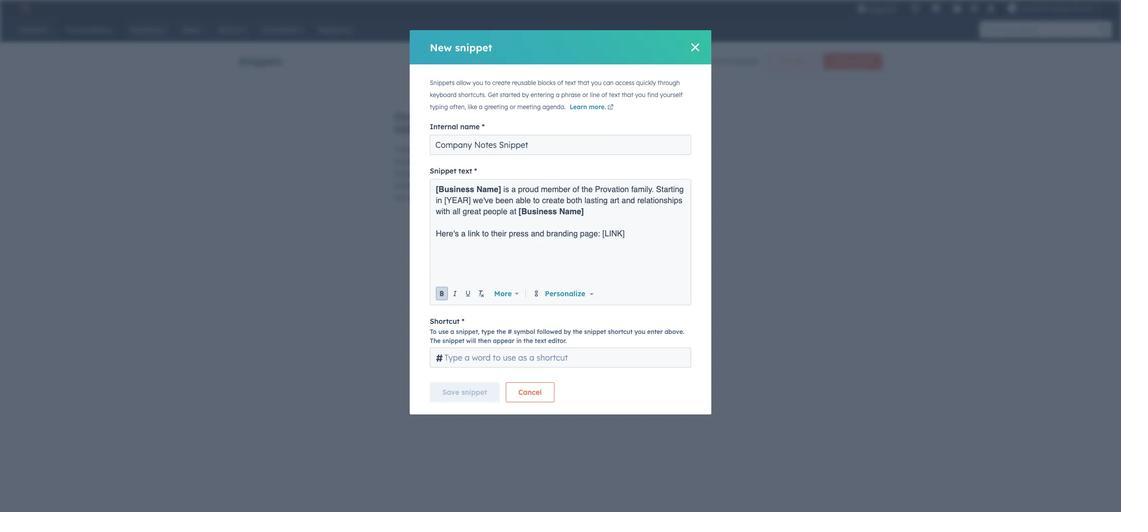 Task type: locate. For each thing, give the bounding box(es) containing it.
upgrade image
[[858, 5, 867, 14]]

save time writing emails and taking notes
[[395, 110, 542, 135]]

None text field
[[436, 184, 687, 285]]

a right use
[[451, 328, 455, 336]]

and
[[523, 110, 542, 123], [521, 157, 534, 166], [418, 181, 431, 190], [463, 193, 476, 202], [622, 196, 635, 205], [531, 229, 545, 238]]

often,
[[450, 103, 466, 111]]

0 horizontal spatial [business
[[436, 185, 475, 194]]

5
[[726, 57, 730, 66]]

new up keyboard
[[430, 41, 452, 54]]

provation
[[1019, 4, 1049, 12], [595, 185, 629, 194]]

that down access
[[622, 91, 634, 99]]

to right able at left
[[533, 196, 540, 205]]

menu item
[[904, 0, 906, 16]]

your down sent
[[448, 169, 463, 178]]

0 vertical spatial type
[[526, 181, 540, 190]]

to inside is a proud member of the provation family. starting in [year] we've been able to create both lasting art and relationships with all great people at
[[533, 196, 540, 205]]

more.
[[589, 103, 606, 111]]

0 vertical spatial or
[[583, 91, 589, 99]]

0 horizontal spatial create
[[395, 145, 417, 154]]

personalize
[[545, 289, 586, 298]]

you left the 'enter'
[[635, 328, 646, 336]]

text up link opens in a new window icon
[[609, 91, 620, 99]]

notes up over
[[445, 181, 464, 190]]

menu
[[851, 0, 1110, 16]]

link opens in a new window image
[[608, 103, 614, 112]]

to right sent
[[477, 157, 484, 166]]

create snippet
[[833, 57, 874, 65]]

phrase
[[562, 91, 581, 99]]

Search HubSpot search field
[[980, 21, 1104, 38]]

0 vertical spatial emails
[[487, 110, 520, 123]]

1 vertical spatial create
[[395, 145, 417, 154]]

0 horizontal spatial create
[[493, 79, 511, 87]]

prospects
[[486, 157, 519, 166]]

crm.
[[465, 169, 482, 178]]

1 horizontal spatial new
[[779, 57, 791, 65]]

1 vertical spatial [business
[[519, 207, 557, 216]]

same
[[407, 193, 426, 202]]

1 vertical spatial snippets
[[430, 79, 455, 87]]

0 vertical spatial create
[[493, 79, 511, 87]]

find
[[648, 91, 659, 99]]

agenda.
[[543, 103, 566, 111]]

1 vertical spatial create
[[542, 196, 565, 205]]

in inside shortcut to use a snippet, type the # symbol followed by the snippet shortcut you enter above. the snippet will then appear in the text editor.
[[517, 337, 522, 345]]

notes
[[431, 123, 458, 135], [395, 169, 413, 178], [445, 181, 464, 190]]

emails
[[487, 110, 520, 123], [438, 157, 459, 166], [395, 181, 416, 190]]

like
[[468, 103, 477, 111]]

a up "agenda."
[[556, 91, 560, 99]]

new inside dialog
[[430, 41, 452, 54]]

emails up the snippet text
[[438, 157, 459, 166]]

notes up shortcuts
[[431, 123, 458, 135]]

1 vertical spatial new
[[779, 57, 791, 65]]

0 horizontal spatial provation
[[595, 185, 629, 194]]

new for new folder
[[779, 57, 791, 65]]

type up then
[[482, 328, 495, 336]]

link opens in a new window image
[[608, 105, 614, 111]]

to up get
[[485, 79, 491, 87]]

or left 'line'
[[583, 91, 589, 99]]

1 vertical spatial provation
[[595, 185, 629, 194]]

snippets inside banner
[[239, 55, 283, 67]]

sent
[[461, 157, 475, 166]]

and right art
[[622, 196, 635, 205]]

more button
[[488, 288, 526, 299]]

log
[[433, 181, 443, 190]]

link
[[468, 229, 480, 238]]

then
[[478, 337, 491, 345]]

meeting
[[518, 103, 541, 111]]

0 horizontal spatial [business name]
[[436, 185, 501, 194]]

learn
[[570, 103, 587, 111]]

Type a word to use as a shortcut text field
[[430, 348, 692, 368]]

started
[[500, 91, 521, 99]]

create inside button
[[833, 57, 852, 65]]

internal
[[430, 122, 458, 131]]

family.
[[632, 185, 654, 194]]

0 vertical spatial snippets
[[239, 55, 283, 67]]

blocks
[[538, 79, 556, 87]]

1 horizontal spatial save
[[443, 388, 460, 397]]

2 vertical spatial emails
[[395, 181, 416, 190]]

people
[[484, 207, 508, 216]]

save for save time writing emails and taking notes
[[395, 110, 419, 123]]

your up sent
[[461, 145, 476, 154]]

hubspot image
[[18, 2, 30, 14]]

1 horizontal spatial by
[[564, 328, 571, 336]]

or
[[583, 91, 589, 99], [510, 103, 516, 111]]

0 vertical spatial notes
[[431, 123, 458, 135]]

1 vertical spatial emails
[[438, 157, 459, 166]]

emails inside 'save time writing emails and taking notes'
[[487, 110, 520, 123]]

lasting
[[585, 196, 608, 205]]

new inside button
[[779, 57, 791, 65]]

0 horizontal spatial save
[[395, 110, 419, 123]]

[business name] down member
[[519, 207, 584, 216]]

text up phrase
[[565, 79, 576, 87]]

create
[[493, 79, 511, 87], [542, 196, 565, 205]]

1 vertical spatial that
[[622, 91, 634, 99]]

is a proud member of the provation family. starting in [year] we've been able to create both lasting art and relationships with all great people at
[[436, 185, 687, 216]]

created
[[732, 57, 758, 66]]

create
[[833, 57, 852, 65], [395, 145, 417, 154]]

1 vertical spatial #
[[436, 351, 443, 364]]

and left "agenda."
[[523, 110, 542, 123]]

branding
[[547, 229, 578, 238]]

snippets for snippets allow you to create reusable blocks of text that you can access quickly through keyboard shortcuts. get started by entering a phrase or line of text that you find yourself typing often, like a greeting or meeting agenda.
[[430, 79, 455, 87]]

help button
[[949, 0, 966, 16]]

in
[[430, 157, 436, 166], [440, 169, 446, 178], [436, 196, 442, 205], [517, 337, 522, 345]]

in up log
[[440, 169, 446, 178]]

create shortcuts to your most common responses in emails sent to prospects and notes logged in your crm. quickly send emails and log notes without having to type the same thing over and over.
[[395, 145, 540, 202]]

snippet inside create snippet button
[[853, 57, 874, 65]]

learn more. link
[[570, 103, 615, 112]]

cancel
[[519, 388, 542, 397]]

1 vertical spatial or
[[510, 103, 516, 111]]

a right is
[[512, 185, 516, 194]]

2 horizontal spatial emails
[[487, 110, 520, 123]]

over.
[[478, 193, 493, 202]]

0 horizontal spatial name]
[[477, 185, 501, 194]]

1 horizontal spatial create
[[542, 196, 565, 205]]

1 vertical spatial by
[[564, 328, 571, 336]]

calling icon button
[[907, 2, 924, 15]]

1 vertical spatial [business name]
[[519, 207, 584, 216]]

Internal name text field
[[430, 135, 692, 155]]

0 vertical spatial save
[[395, 110, 419, 123]]

text inside shortcut to use a snippet, type the # symbol followed by the snippet shortcut you enter above. the snippet will then appear in the text editor.
[[535, 337, 547, 345]]

the down symbol
[[524, 337, 533, 345]]

snippet for new snippet
[[455, 41, 493, 54]]

0 horizontal spatial by
[[522, 91, 529, 99]]

typing
[[430, 103, 448, 111]]

save inside button
[[443, 388, 460, 397]]

none text field containing [business name]
[[436, 184, 687, 285]]

in down shortcuts
[[430, 157, 436, 166]]

followed
[[537, 328, 562, 336]]

snippets
[[239, 55, 283, 67], [430, 79, 455, 87]]

to down send
[[517, 181, 524, 190]]

dialog
[[410, 30, 712, 415]]

here's
[[436, 229, 459, 238]]

name] up 'we've'
[[477, 185, 501, 194]]

0 vertical spatial [business
[[436, 185, 475, 194]]

relationships
[[638, 196, 683, 205]]

common
[[496, 145, 525, 154]]

design
[[1051, 4, 1072, 12]]

the right followed
[[573, 328, 583, 336]]

text
[[565, 79, 576, 87], [609, 91, 620, 99], [459, 167, 472, 176], [535, 337, 547, 345]]

marketplaces button
[[926, 0, 947, 16]]

to inside snippets allow you to create reusable blocks of text that you can access quickly through keyboard shortcuts. get started by entering a phrase or line of text that you find yourself typing often, like a greeting or meeting agenda.
[[485, 79, 491, 87]]

the left same at top
[[395, 193, 406, 202]]

[business up the [year] on the left top
[[436, 185, 475, 194]]

provation up art
[[595, 185, 629, 194]]

0 vertical spatial that
[[578, 79, 590, 87]]

close image
[[692, 43, 700, 51]]

snippet for create snippet
[[853, 57, 874, 65]]

1 vertical spatial notes
[[395, 169, 413, 178]]

create for create shortcuts to your most common responses in emails sent to prospects and notes logged in your crm. quickly send emails and log notes without having to type the same thing over and over.
[[395, 145, 417, 154]]

above.
[[665, 328, 685, 336]]

notes down "responses"
[[395, 169, 413, 178]]

new left folder
[[779, 57, 791, 65]]

the inside is a proud member of the provation family. starting in [year] we've been able to create both lasting art and relationships with all great people at
[[582, 185, 593, 194]]

and inside 'save time writing emails and taking notes'
[[523, 110, 542, 123]]

shortcuts
[[419, 145, 450, 154]]

or down started
[[510, 103, 516, 111]]

0 vertical spatial [business name]
[[436, 185, 501, 194]]

calling icon image
[[911, 4, 920, 13]]

1 horizontal spatial emails
[[438, 157, 459, 166]]

# up appear
[[508, 328, 512, 336]]

1 horizontal spatial or
[[583, 91, 589, 99]]

0 horizontal spatial emails
[[395, 181, 416, 190]]

snippet inside 'save snippet' button
[[462, 388, 487, 397]]

provation inside is a proud member of the provation family. starting in [year] we've been able to create both lasting art and relationships with all great people at
[[595, 185, 629, 194]]

1 horizontal spatial provation
[[1019, 4, 1049, 12]]

by down reusable
[[522, 91, 529, 99]]

appear
[[493, 337, 515, 345]]

we've
[[473, 196, 494, 205]]

0 vertical spatial create
[[833, 57, 852, 65]]

1 horizontal spatial name]
[[560, 207, 584, 216]]

0 vertical spatial new
[[430, 41, 452, 54]]

emails down started
[[487, 110, 520, 123]]

[business down able at left
[[519, 207, 557, 216]]

snippet
[[455, 41, 493, 54], [853, 57, 874, 65], [585, 328, 607, 336], [443, 337, 465, 345], [462, 388, 487, 397]]

shortcut to use a snippet, type the # symbol followed by the snippet shortcut you enter above. the snippet will then appear in the text editor.
[[430, 317, 685, 345]]

[business name] up the [year] on the left top
[[436, 185, 501, 194]]

1 vertical spatial save
[[443, 388, 460, 397]]

new snippet
[[430, 41, 493, 54]]

of
[[718, 57, 725, 66], [558, 79, 564, 87], [602, 91, 608, 99], [573, 185, 580, 194]]

[business name]
[[436, 185, 501, 194], [519, 207, 584, 216]]

type up able at left
[[526, 181, 540, 190]]

notifications image
[[987, 5, 996, 14]]

1 horizontal spatial type
[[526, 181, 540, 190]]

0 horizontal spatial snippets
[[239, 55, 283, 67]]

the up lasting
[[582, 185, 593, 194]]

and up send
[[521, 157, 534, 166]]

snippets banner
[[239, 50, 883, 69]]

save inside 'save time writing emails and taking notes'
[[395, 110, 419, 123]]

and right press
[[531, 229, 545, 238]]

you up "shortcuts." on the top left
[[473, 79, 483, 87]]

# down the
[[436, 351, 443, 364]]

0 vertical spatial #
[[508, 328, 512, 336]]

create right folder
[[833, 57, 852, 65]]

studio
[[1074, 4, 1094, 12]]

quickly
[[484, 169, 508, 178]]

of right 'line'
[[602, 91, 608, 99]]

by
[[522, 91, 529, 99], [564, 328, 571, 336]]

in up with
[[436, 196, 442, 205]]

0 horizontal spatial type
[[482, 328, 495, 336]]

emails up same at top
[[395, 181, 416, 190]]

1 horizontal spatial #
[[508, 328, 512, 336]]

by up editor.
[[564, 328, 571, 336]]

1 vertical spatial type
[[482, 328, 495, 336]]

settings image
[[970, 4, 979, 13]]

in down symbol
[[517, 337, 522, 345]]

entering
[[531, 91, 555, 99]]

create inside create shortcuts to your most common responses in emails sent to prospects and notes logged in your crm. quickly send emails and log notes without having to type the same thing over and over.
[[395, 145, 417, 154]]

that
[[578, 79, 590, 87], [622, 91, 634, 99]]

text down followed
[[535, 337, 547, 345]]

1 horizontal spatial create
[[833, 57, 852, 65]]

of up both
[[573, 185, 580, 194]]

by inside shortcut to use a snippet, type the # symbol followed by the snippet shortcut you enter above. the snippet will then appear in the text editor.
[[564, 328, 571, 336]]

will
[[467, 337, 476, 345]]

writing
[[448, 110, 484, 123]]

and down logged
[[418, 181, 431, 190]]

line
[[590, 91, 600, 99]]

0 of 5 created
[[711, 57, 758, 66]]

0 horizontal spatial that
[[578, 79, 590, 87]]

create up "responses"
[[395, 145, 417, 154]]

dialog containing new snippet
[[410, 30, 712, 415]]

0 horizontal spatial #
[[436, 351, 443, 364]]

[year]
[[445, 196, 471, 205]]

you inside shortcut to use a snippet, type the # symbol followed by the snippet shortcut you enter above. the snippet will then appear in the text editor.
[[635, 328, 646, 336]]

snippets inside snippets allow you to create reusable blocks of text that you can access quickly through keyboard shortcuts. get started by entering a phrase or line of text that you find yourself typing often, like a greeting or meeting agenda.
[[430, 79, 455, 87]]

1 vertical spatial name]
[[560, 207, 584, 216]]

provation right james peterson image
[[1019, 4, 1049, 12]]

1 horizontal spatial snippets
[[430, 79, 455, 87]]

0 vertical spatial provation
[[1019, 4, 1049, 12]]

member
[[541, 185, 571, 194]]

your
[[461, 145, 476, 154], [448, 169, 463, 178]]

of left 5
[[718, 57, 725, 66]]

name] down both
[[560, 207, 584, 216]]

[business
[[436, 185, 475, 194], [519, 207, 557, 216]]

0 vertical spatial by
[[522, 91, 529, 99]]

create down member
[[542, 196, 565, 205]]

0 horizontal spatial new
[[430, 41, 452, 54]]

create up get
[[493, 79, 511, 87]]

0 vertical spatial name]
[[477, 185, 501, 194]]

that up phrase
[[578, 79, 590, 87]]



Task type: describe. For each thing, give the bounding box(es) containing it.
at
[[510, 207, 517, 216]]

0
[[711, 57, 716, 66]]

save snippet button
[[430, 382, 500, 402]]

with
[[436, 207, 450, 216]]

their
[[491, 229, 507, 238]]

can
[[604, 79, 614, 87]]

search image
[[1101, 26, 1108, 33]]

in inside is a proud member of the provation family. starting in [year] we've been able to create both lasting art and relationships with all great people at
[[436, 196, 442, 205]]

a left link
[[461, 229, 466, 238]]

taking
[[395, 123, 427, 135]]

starting
[[657, 185, 684, 194]]

to right link
[[482, 229, 489, 238]]

able
[[516, 196, 531, 205]]

2 vertical spatial notes
[[445, 181, 464, 190]]

and up great
[[463, 193, 476, 202]]

been
[[496, 196, 514, 205]]

page:
[[580, 229, 601, 238]]

send
[[510, 169, 526, 178]]

a inside shortcut to use a snippet, type the # symbol followed by the snippet shortcut you enter above. the snippet will then appear in the text editor.
[[451, 328, 455, 336]]

marketplaces image
[[932, 5, 941, 14]]

0 vertical spatial your
[[461, 145, 476, 154]]

1 horizontal spatial that
[[622, 91, 634, 99]]

help image
[[953, 5, 962, 14]]

having
[[492, 181, 515, 190]]

over
[[447, 193, 461, 202]]

responses
[[395, 157, 428, 166]]

shortcuts.
[[459, 91, 486, 99]]

settings link
[[968, 3, 981, 13]]

name
[[461, 122, 480, 131]]

1 horizontal spatial [business
[[519, 207, 557, 216]]

notes inside 'save time writing emails and taking notes'
[[431, 123, 458, 135]]

shortcut
[[608, 328, 633, 336]]

use
[[439, 328, 449, 336]]

more
[[494, 289, 512, 298]]

reusable
[[512, 79, 536, 87]]

0 horizontal spatial or
[[510, 103, 516, 111]]

1 vertical spatial your
[[448, 169, 463, 178]]

search button
[[1096, 21, 1113, 38]]

keyboard
[[430, 91, 457, 99]]

access
[[616, 79, 635, 87]]

create inside is a proud member of the provation family. starting in [year] we've been able to create both lasting art and relationships with all great people at
[[542, 196, 565, 205]]

shortcut
[[430, 317, 460, 326]]

a right like
[[479, 103, 483, 111]]

is
[[504, 185, 509, 194]]

proud
[[518, 185, 539, 194]]

notifications button
[[983, 0, 1000, 16]]

internal name
[[430, 122, 480, 131]]

allow
[[457, 79, 471, 87]]

snippet for save snippet
[[462, 388, 487, 397]]

a inside is a proud member of the provation family. starting in [year] we've been able to create both lasting art and relationships with all great people at
[[512, 185, 516, 194]]

enter
[[648, 328, 663, 336]]

learn more.
[[570, 103, 606, 111]]

new folder button
[[770, 53, 818, 69]]

type inside shortcut to use a snippet, type the # symbol followed by the snippet shortcut you enter above. the snippet will then appear in the text editor.
[[482, 328, 495, 336]]

snippets for snippets
[[239, 55, 283, 67]]

[link]
[[603, 229, 625, 238]]

# inside shortcut element
[[436, 351, 443, 364]]

provation design studio
[[1019, 4, 1094, 12]]

quickly
[[637, 79, 656, 87]]

create for create snippet
[[833, 57, 852, 65]]

snippet,
[[456, 328, 480, 336]]

shortcut element
[[430, 348, 692, 368]]

# inside shortcut to use a snippet, type the # symbol followed by the snippet shortcut you enter above. the snippet will then appear in the text editor.
[[508, 328, 512, 336]]

none text field inside dialog
[[436, 184, 687, 285]]

personalize button
[[543, 288, 596, 299]]

yourself
[[660, 91, 683, 99]]

snippets allow you to create reusable blocks of text that you can access quickly through keyboard shortcuts. get started by entering a phrase or line of text that you find yourself typing often, like a greeting or meeting agenda.
[[430, 79, 683, 111]]

of right blocks
[[558, 79, 564, 87]]

time
[[422, 110, 445, 123]]

logged
[[415, 169, 438, 178]]

create inside snippets allow you to create reusable blocks of text that you can access quickly through keyboard shortcuts. get started by entering a phrase or line of text that you find yourself typing often, like a greeting or meeting agenda.
[[493, 79, 511, 87]]

without
[[466, 181, 490, 190]]

you left can
[[591, 79, 602, 87]]

greeting
[[485, 103, 508, 111]]

snippet
[[430, 167, 457, 176]]

menu containing provation design studio
[[851, 0, 1110, 16]]

1 horizontal spatial [business name]
[[519, 207, 584, 216]]

create snippet button
[[824, 53, 883, 69]]

you left find
[[635, 91, 646, 99]]

both
[[567, 196, 583, 205]]

new for new snippet
[[430, 41, 452, 54]]

most
[[478, 145, 494, 154]]

new folder
[[779, 57, 809, 65]]

of inside is a proud member of the provation family. starting in [year] we've been able to create both lasting art and relationships with all great people at
[[573, 185, 580, 194]]

and inside is a proud member of the provation family. starting in [year] we've been able to create both lasting art and relationships with all great people at
[[622, 196, 635, 205]]

save for save snippet
[[443, 388, 460, 397]]

provation inside 'popup button'
[[1019, 4, 1049, 12]]

to right shortcuts
[[452, 145, 459, 154]]

cancel button
[[506, 382, 555, 402]]

of inside snippets banner
[[718, 57, 725, 66]]

thing
[[428, 193, 445, 202]]

james peterson image
[[1008, 4, 1017, 13]]

by inside snippets allow you to create reusable blocks of text that you can access quickly through keyboard shortcuts. get started by entering a phrase or line of text that you find yourself typing often, like a greeting or meeting agenda.
[[522, 91, 529, 99]]

upgrade
[[869, 5, 897, 13]]

the
[[430, 337, 441, 345]]

snippet text
[[430, 167, 472, 176]]

get
[[488, 91, 498, 99]]

the up appear
[[497, 328, 506, 336]]

folder
[[793, 57, 809, 65]]

press
[[509, 229, 529, 238]]

type inside create shortcuts to your most common responses in emails sent to prospects and notes logged in your crm. quickly send emails and log notes without having to type the same thing over and over.
[[526, 181, 540, 190]]

here's a link to their press and branding page: [link]
[[436, 229, 625, 238]]

art
[[610, 196, 620, 205]]

text down sent
[[459, 167, 472, 176]]

the inside create shortcuts to your most common responses in emails sent to prospects and notes logged in your crm. quickly send emails and log notes without having to type the same thing over and over.
[[395, 193, 406, 202]]

to
[[430, 328, 437, 336]]



Task type: vqa. For each thing, say whether or not it's contained in the screenshot.
Create related to Create snippet
yes



